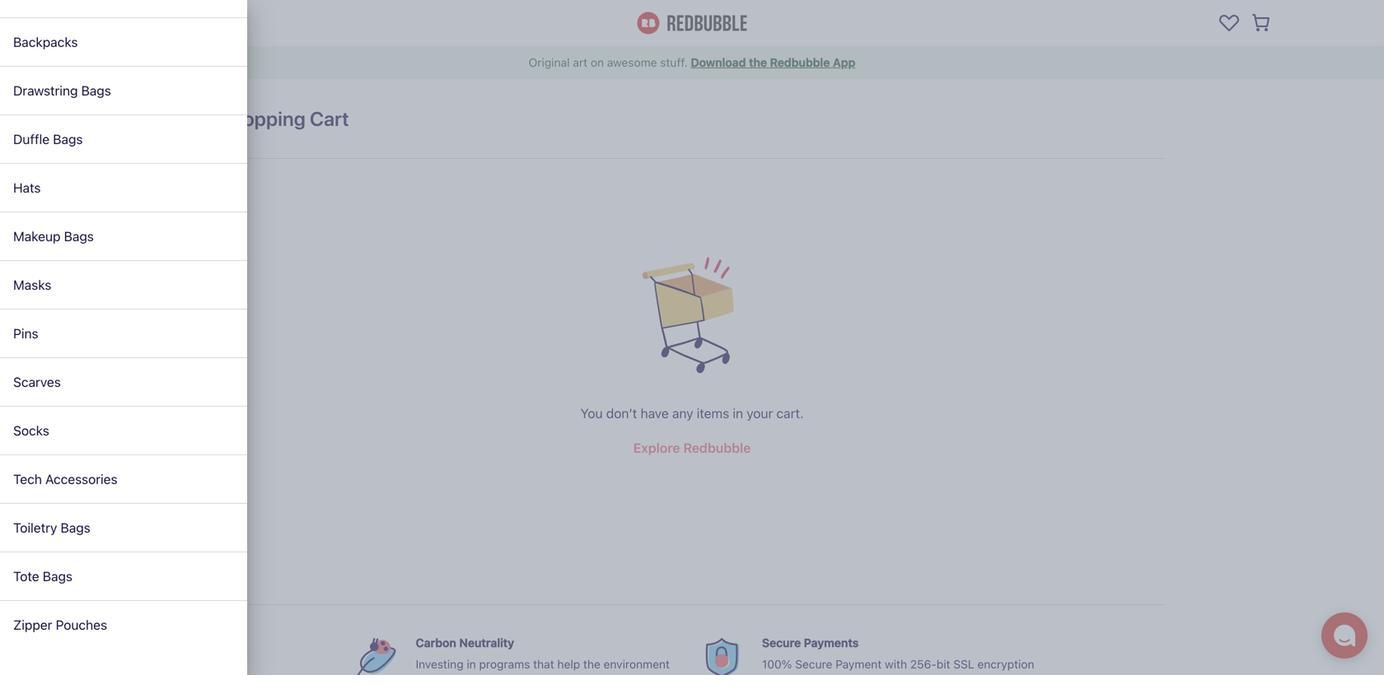 Task type: vqa. For each thing, say whether or not it's contained in the screenshot.
backpacks link
yes



Task type: locate. For each thing, give the bounding box(es) containing it.
bags right duffle
[[53, 131, 83, 147]]

carbon neutrality element
[[350, 632, 670, 676]]

100%
[[762, 658, 793, 672]]

makeup
[[13, 229, 61, 244]]

have
[[641, 406, 669, 422]]

original
[[529, 56, 570, 69]]

download the redbubble app link
[[691, 56, 856, 69]]

neutrality
[[460, 637, 515, 650]]

secure
[[762, 637, 801, 650], [796, 658, 833, 672]]

bags right drawstring
[[81, 83, 111, 99]]

secure down the "payments"
[[796, 658, 833, 672]]

1 horizontal spatial the
[[749, 56, 768, 69]]

the
[[749, 56, 768, 69], [584, 658, 601, 672]]

bags for tote bags
[[43, 569, 73, 585]]

download
[[691, 56, 746, 69]]

socks link
[[0, 407, 247, 456]]

ssl
[[954, 658, 975, 672]]

redbubble down the items at the right bottom of page
[[684, 441, 751, 456]]

secure payments 100% secure payment with 256-bit ssl encryption
[[762, 637, 1035, 672]]

the right help
[[584, 658, 601, 672]]

bit
[[937, 658, 951, 672]]

bags for drawstring bags
[[81, 83, 111, 99]]

with
[[885, 658, 908, 672]]

0 horizontal spatial redbubble
[[684, 441, 751, 456]]

bags for toiletry bags
[[61, 521, 90, 536]]

masks
[[13, 277, 51, 293]]

the right the download
[[749, 56, 768, 69]]

secure payments image
[[703, 639, 743, 676]]

drawstring
[[13, 83, 78, 99]]

you don't have any items in your cart.
[[581, 406, 804, 422]]

cart.
[[777, 406, 804, 422]]

0 horizontal spatial in
[[467, 658, 476, 672]]

0 vertical spatial in
[[733, 406, 744, 422]]

zipper
[[13, 618, 52, 634]]

scarves link
[[0, 359, 247, 407]]

your
[[747, 406, 773, 422]]

trust signals element
[[219, 619, 1166, 676]]

programs
[[479, 658, 530, 672]]

bags right toiletry
[[61, 521, 90, 536]]

original art on awesome stuff. download the redbubble app
[[529, 56, 856, 69]]

tote bags link
[[0, 553, 247, 602]]

help
[[558, 658, 581, 672]]

in
[[733, 406, 744, 422], [467, 658, 476, 672]]

1 vertical spatial redbubble
[[684, 441, 751, 456]]

0 horizontal spatial the
[[584, 658, 601, 672]]

awesome
[[607, 56, 657, 69]]

tech accessories link
[[0, 456, 247, 505]]

pins link
[[0, 310, 247, 359]]

1 vertical spatial the
[[584, 658, 601, 672]]

in down neutrality
[[467, 658, 476, 672]]

bags
[[81, 83, 111, 99], [53, 131, 83, 147], [64, 229, 94, 244], [61, 521, 90, 536], [43, 569, 73, 585]]

bags right tote on the left
[[43, 569, 73, 585]]

socks
[[13, 423, 49, 439]]

backpacks
[[13, 34, 78, 50]]

redbubble logo image
[[638, 12, 747, 34]]

any
[[673, 406, 694, 422]]

explore redbubble link
[[634, 438, 751, 459]]

stuff.
[[661, 56, 688, 69]]

redbubble
[[770, 56, 830, 69], [684, 441, 751, 456]]

bags right the makeup
[[64, 229, 94, 244]]

encryption
[[978, 658, 1035, 672]]

in inside carbon neutrality investing in programs that help the environment
[[467, 658, 476, 672]]

tote
[[13, 569, 39, 585]]

zipper pouches
[[13, 618, 107, 634]]

1 vertical spatial in
[[467, 658, 476, 672]]

toiletry bags
[[13, 521, 90, 536]]

in left your
[[733, 406, 744, 422]]

redbubble left 'app'
[[770, 56, 830, 69]]

secure up 100%
[[762, 637, 801, 650]]

carbon neutrality investing in programs that help the environment
[[416, 637, 670, 672]]

0 vertical spatial the
[[749, 56, 768, 69]]

1 horizontal spatial redbubble
[[770, 56, 830, 69]]

toiletry
[[13, 521, 57, 536]]

pins
[[13, 326, 38, 342]]



Task type: describe. For each thing, give the bounding box(es) containing it.
on
[[591, 56, 604, 69]]

1 vertical spatial secure
[[796, 658, 833, 672]]

art
[[573, 56, 588, 69]]

bags for duffle bags
[[53, 131, 83, 147]]

app
[[833, 56, 856, 69]]

secure payments element
[[697, 632, 1035, 676]]

investing
[[416, 658, 464, 672]]

hats
[[13, 180, 41, 196]]

accessories
[[45, 472, 118, 488]]

256-
[[911, 658, 937, 672]]

explore
[[634, 441, 681, 456]]

drawstring bags link
[[0, 67, 247, 115]]

makeup bags link
[[0, 213, 247, 261]]

payments
[[804, 637, 859, 650]]

drawstring bags
[[13, 83, 111, 99]]

shopping cart
[[219, 107, 349, 130]]

that
[[533, 658, 555, 672]]

payment
[[836, 658, 882, 672]]

open chat image
[[1334, 625, 1357, 648]]

you
[[581, 406, 603, 422]]

tech accessories
[[13, 472, 118, 488]]

duffle bags
[[13, 131, 83, 147]]

duffle
[[13, 131, 50, 147]]

bags for makeup bags
[[64, 229, 94, 244]]

items
[[697, 406, 730, 422]]

empty cart image
[[635, 244, 750, 390]]

the inside carbon neutrality investing in programs that help the environment
[[584, 658, 601, 672]]

tote bags
[[13, 569, 73, 585]]

carbon
[[416, 637, 457, 650]]

pouches
[[56, 618, 107, 634]]

masks link
[[0, 261, 247, 310]]

carbon neutrality image
[[357, 639, 396, 676]]

0 vertical spatial secure
[[762, 637, 801, 650]]

products dialog
[[0, 0, 1385, 676]]

tech
[[13, 472, 42, 488]]

backpacks link
[[0, 18, 247, 67]]

toiletry bags link
[[0, 505, 247, 553]]

cart
[[310, 107, 349, 130]]

explore redbubble
[[634, 441, 751, 456]]

scarves
[[13, 375, 61, 390]]

shopping
[[219, 107, 306, 130]]

1 horizontal spatial in
[[733, 406, 744, 422]]

environment
[[604, 658, 670, 672]]

don't
[[606, 406, 638, 422]]

makeup bags
[[13, 229, 94, 244]]

0 vertical spatial redbubble
[[770, 56, 830, 69]]

hats link
[[0, 164, 247, 213]]

duffle bags link
[[0, 115, 247, 164]]

zipper pouches link
[[0, 602, 247, 650]]



